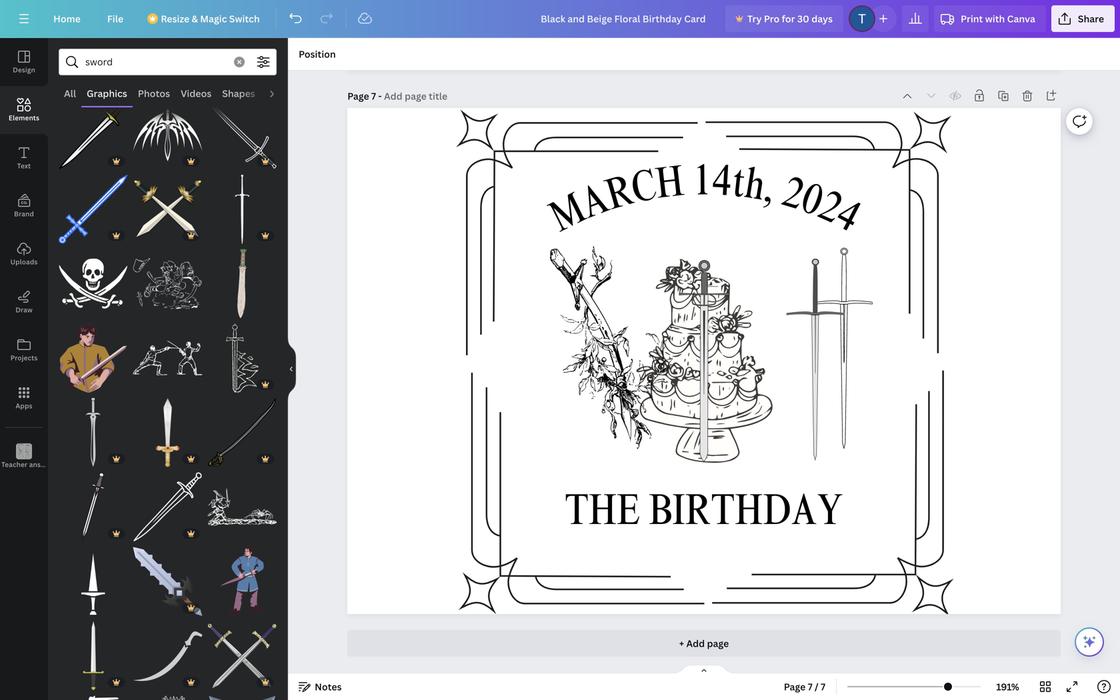 Task type: locate. For each thing, give the bounding box(es) containing it.
show pages image
[[672, 664, 736, 675]]

medieval swords crossed flat style icon image
[[208, 696, 277, 700]]

7 left /
[[808, 681, 813, 693]]

page left /
[[784, 681, 806, 693]]

Page title text field
[[384, 89, 449, 103]]

7 for -
[[371, 90, 376, 102]]

page inside button
[[784, 681, 806, 693]]

191%
[[996, 681, 1019, 693]]

0 vertical spatial page
[[347, 90, 369, 102]]

hide image
[[287, 337, 296, 401]]

page 7 -
[[347, 90, 384, 102]]

try pro for 30 days button
[[726, 5, 844, 32]]

sharp sword ico image
[[133, 547, 202, 616]]

design button
[[0, 38, 48, 86]]

1 horizontal spatial page
[[784, 681, 806, 693]]

shapes
[[222, 87, 255, 100]]

photos
[[138, 87, 170, 100]]

print
[[961, 12, 983, 25]]

birthday
[[649, 493, 843, 536]]

the
[[565, 493, 641, 536]]

handdrawn mercutio drawing a sword image
[[208, 547, 277, 616]]

home
[[53, 12, 81, 25]]

1 vertical spatial page
[[784, 681, 806, 693]]

apps button
[[0, 374, 48, 422]]

group
[[59, 92, 128, 169], [133, 92, 202, 169], [208, 92, 277, 169], [59, 167, 128, 244], [133, 167, 202, 244], [208, 167, 277, 244], [59, 241, 128, 318], [133, 241, 202, 318], [208, 241, 277, 318], [59, 324, 128, 393], [208, 324, 277, 393], [208, 390, 277, 467], [59, 398, 128, 467], [133, 398, 202, 467], [59, 465, 128, 542], [133, 465, 202, 542], [208, 465, 277, 542], [59, 539, 128, 616], [133, 539, 202, 616], [208, 539, 277, 616], [133, 613, 202, 691], [208, 613, 277, 691], [59, 621, 128, 691], [59, 688, 128, 700], [133, 688, 202, 700], [208, 688, 277, 700]]

sword image
[[208, 398, 277, 467]]

side panel tab list
[[0, 38, 69, 481]]

try pro for 30 days
[[748, 12, 833, 25]]

with
[[985, 12, 1005, 25]]

projects button
[[0, 326, 48, 374]]

flaming sword chalked drawing image
[[208, 324, 277, 393]]

apps
[[16, 401, 32, 410]]

resize
[[161, 12, 189, 25]]

page 7 / 7 button
[[779, 676, 831, 698]]

sword icon image
[[59, 175, 128, 244], [59, 621, 128, 691]]

canva
[[1007, 12, 1036, 25]]

file button
[[97, 5, 134, 32]]

page left -
[[347, 90, 369, 102]]

share
[[1078, 12, 1104, 25]]

1 horizontal spatial 7
[[808, 681, 813, 693]]

design
[[13, 65, 35, 74]]

7 right /
[[821, 681, 826, 693]]

0 horizontal spatial page
[[347, 90, 369, 102]]

for
[[782, 12, 795, 25]]

;
[[23, 461, 25, 469]]

notes button
[[293, 676, 347, 698]]

page
[[347, 90, 369, 102], [784, 681, 806, 693]]

0 vertical spatial sword icon image
[[59, 175, 128, 244]]

uploads
[[10, 257, 38, 266]]

7 left -
[[371, 90, 376, 102]]

share button
[[1052, 5, 1115, 32]]

page for page 7 / 7
[[784, 681, 806, 693]]

7
[[371, 90, 376, 102], [808, 681, 813, 693], [821, 681, 826, 693]]

30
[[797, 12, 809, 25]]

1 sword icon image from the top
[[59, 175, 128, 244]]

page
[[707, 637, 729, 650]]

elements
[[9, 113, 39, 122]]

lineless detailed archetype inspired sword image
[[208, 249, 277, 318]]

sword drawing tattoo style isolated icon image
[[59, 473, 128, 542]]

page for page 7 -
[[347, 90, 369, 102]]

golden sword image
[[133, 175, 202, 244]]

all button
[[59, 81, 81, 106]]

medieval sword flat style icon image
[[59, 547, 128, 616]]

shapes button
[[217, 81, 261, 106]]

2 sword icon image from the top
[[59, 621, 128, 691]]

1 vertical spatial sword icon image
[[59, 621, 128, 691]]

photos button
[[133, 81, 175, 106]]

2 horizontal spatial 7
[[821, 681, 826, 693]]

0 horizontal spatial 7
[[371, 90, 376, 102]]

uploads button
[[0, 230, 48, 278]]



Task type: vqa. For each thing, say whether or not it's contained in the screenshot.
Shared With You button
no



Task type: describe. For each thing, give the bounding box(es) containing it.
the birthday
[[565, 493, 843, 536]]

keys
[[54, 460, 69, 469]]

1
[[693, 163, 713, 207]]

pro
[[764, 12, 780, 25]]

add
[[686, 637, 705, 650]]

position
[[299, 48, 336, 60]]

videos button
[[175, 81, 217, 106]]

brand button
[[0, 182, 48, 230]]

-
[[378, 90, 382, 102]]

canva assistant image
[[1082, 634, 1098, 650]]

audio button
[[261, 81, 298, 106]]

vintage sword weapon image
[[59, 100, 128, 169]]

home link
[[43, 5, 91, 32]]

+ add page
[[679, 637, 729, 650]]

Design title text field
[[530, 5, 720, 32]]

text button
[[0, 134, 48, 182]]

days
[[812, 12, 833, 25]]

7 for /
[[808, 681, 813, 693]]

page 7 / 7
[[784, 681, 826, 693]]

pirate symbol illustration image
[[59, 249, 128, 318]]

draw button
[[0, 278, 48, 326]]

file
[[107, 12, 123, 25]]

print with canva button
[[934, 5, 1046, 32]]

try
[[748, 12, 762, 25]]

notes
[[315, 681, 342, 693]]

handdrawn laertes holding a sword image
[[59, 324, 128, 393]]

+ add page button
[[347, 630, 1061, 657]]

print with canva
[[961, 12, 1036, 25]]

/
[[815, 681, 819, 693]]

3d crossed swords image
[[208, 621, 277, 691]]

brand
[[14, 209, 34, 218]]

switch
[[229, 12, 260, 25]]

text
[[17, 161, 31, 170]]

resize & magic switch button
[[139, 5, 270, 32]]

teacher answer keys
[[1, 460, 69, 469]]

position button
[[293, 43, 341, 65]]

projects
[[10, 353, 38, 362]]

Search elements search field
[[85, 49, 226, 75]]

all
[[64, 87, 76, 100]]

teacher
[[1, 460, 27, 469]]

graphics
[[87, 87, 127, 100]]

+
[[679, 637, 684, 650]]

&
[[192, 12, 198, 25]]

audio
[[266, 87, 293, 100]]

answer
[[29, 460, 53, 469]]

videos
[[181, 87, 212, 100]]

watercolor sword image
[[133, 398, 202, 467]]

graphics button
[[81, 81, 133, 106]]

elements button
[[0, 86, 48, 134]]

191% button
[[986, 676, 1030, 698]]

main menu bar
[[0, 0, 1120, 38]]

resize & magic switch
[[161, 12, 260, 25]]

draw
[[15, 305, 33, 314]]

magic
[[200, 12, 227, 25]]



